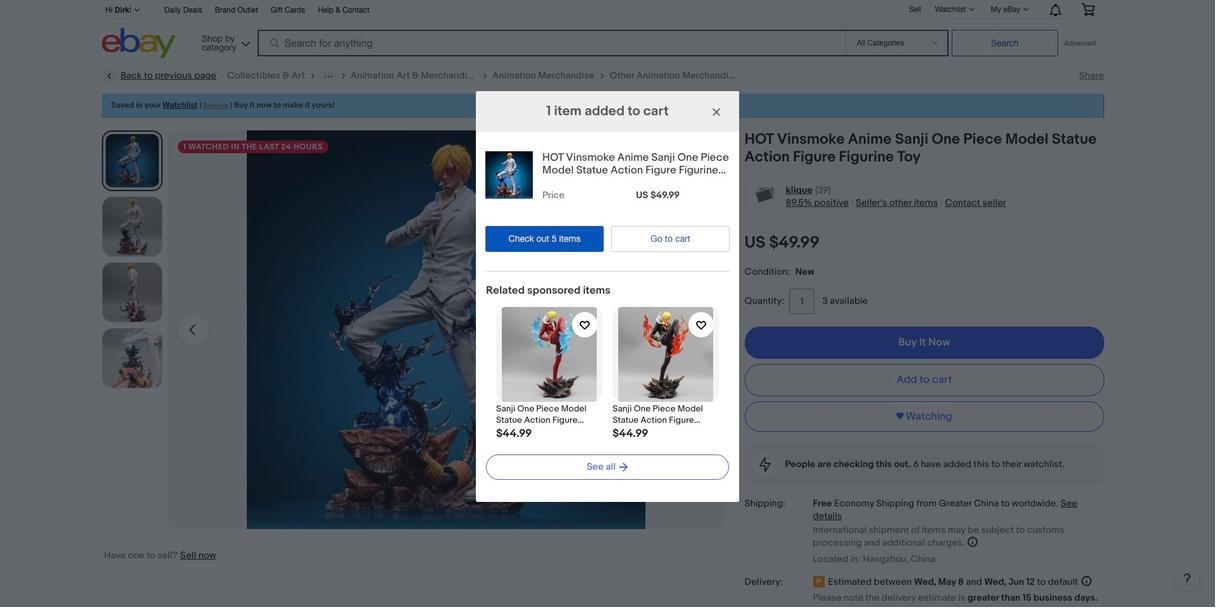 Task type: vqa. For each thing, say whether or not it's contained in the screenshot.
miraculous ladybug switch n go scooter with 10,5" fashion doll two magic charms brand new
no



Task type: locate. For each thing, give the bounding box(es) containing it.
delivery alert flag image
[[813, 576, 829, 589]]

None text field
[[790, 289, 815, 314], [496, 427, 532, 440], [613, 427, 649, 440], [790, 289, 815, 314], [496, 427, 532, 440], [613, 427, 649, 440]]

banner
[[102, 0, 1105, 61]]

None text field
[[587, 461, 616, 473]]

None submit
[[952, 30, 1059, 56]]

picture 3 of 4 image
[[102, 263, 162, 322]]

list
[[486, 297, 729, 451]]

account navigation
[[102, 0, 1105, 20]]

dialog
[[0, 0, 1216, 607]]



Task type: describe. For each thing, give the bounding box(es) containing it.
picture 1 of 4 image
[[104, 133, 160, 189]]

hot vinsmoke anime sanji one piece model statue action figure figurine toy image
[[486, 151, 533, 198]]

picture 2 of 4 image
[[102, 197, 162, 257]]

my ebay image
[[1024, 8, 1029, 11]]

hot vinsmoke anime sanji one piece model statue action figure figurine toy - picture 1 of 4 image
[[167, 131, 725, 529]]

picture 4 of 4 image
[[102, 329, 162, 388]]

your shopping cart image
[[1081, 3, 1096, 16]]

watchlist image
[[969, 8, 975, 11]]

help, opens dialogs image
[[1182, 573, 1194, 585]]

with details__icon image
[[760, 457, 771, 472]]



